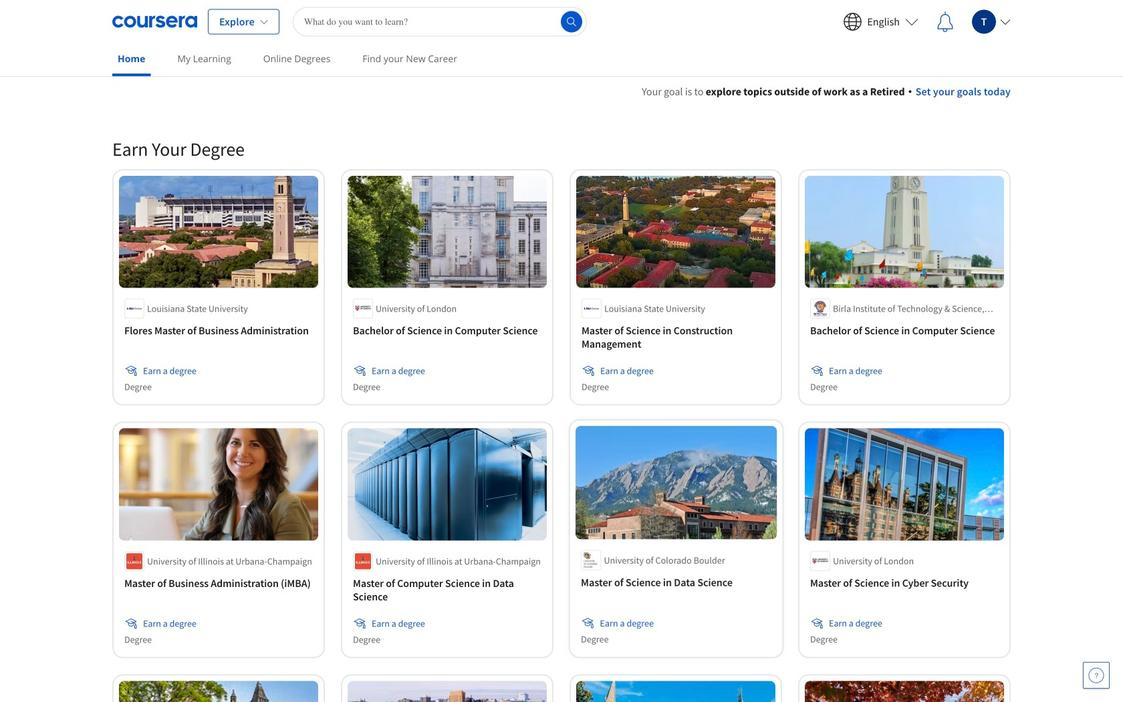 Task type: vqa. For each thing, say whether or not it's contained in the screenshot.
Earn Your Degree Collection element
yes



Task type: describe. For each thing, give the bounding box(es) containing it.
earn your degree collection element
[[104, 116, 1019, 702]]

What do you want to learn? text field
[[293, 7, 587, 36]]



Task type: locate. For each thing, give the bounding box(es) containing it.
main content
[[0, 68, 1123, 702]]

None search field
[[293, 7, 587, 36]]

coursera image
[[112, 11, 197, 32]]

help center image
[[1089, 667, 1105, 683]]



